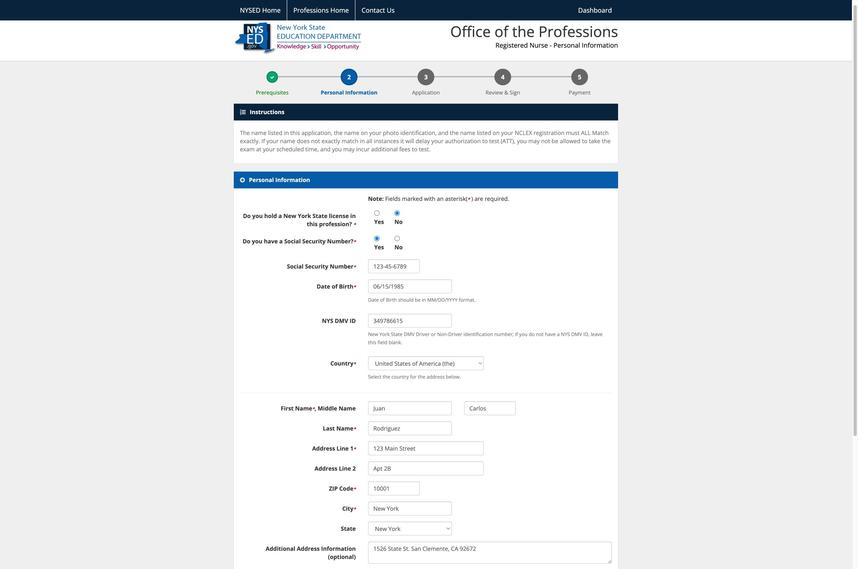 Task type: vqa. For each thing, say whether or not it's contained in the screenshot.
"Please provide your full address if your address would not fit in the fields above." Text Box
yes



Task type: describe. For each thing, give the bounding box(es) containing it.
Address Line 2 text field
[[368, 462, 484, 476]]

ZIP Code text field
[[368, 482, 420, 496]]

Address Line 1 text field
[[368, 442, 484, 455]]

Middle Name text field
[[465, 401, 516, 415]]

Last Name text field
[[368, 422, 452, 435]]

MM/DD/YYYY text field
[[368, 280, 452, 293]]

City text field
[[368, 502, 452, 516]]



Task type: locate. For each thing, give the bounding box(es) containing it.
None text field
[[368, 259, 420, 273]]

list ol image
[[240, 109, 246, 115]]

None radio
[[395, 211, 400, 216], [375, 236, 380, 241], [395, 236, 400, 241], [395, 211, 400, 216], [375, 236, 380, 241], [395, 236, 400, 241]]

check image
[[270, 75, 275, 79]]

None radio
[[375, 211, 380, 216]]

ID text field
[[368, 314, 452, 328]]

arrow circle right image
[[240, 177, 245, 183]]

Please provide your full address if your address would not fit in the fields above. text field
[[368, 542, 613, 564]]

First Name text field
[[368, 401, 452, 415]]



